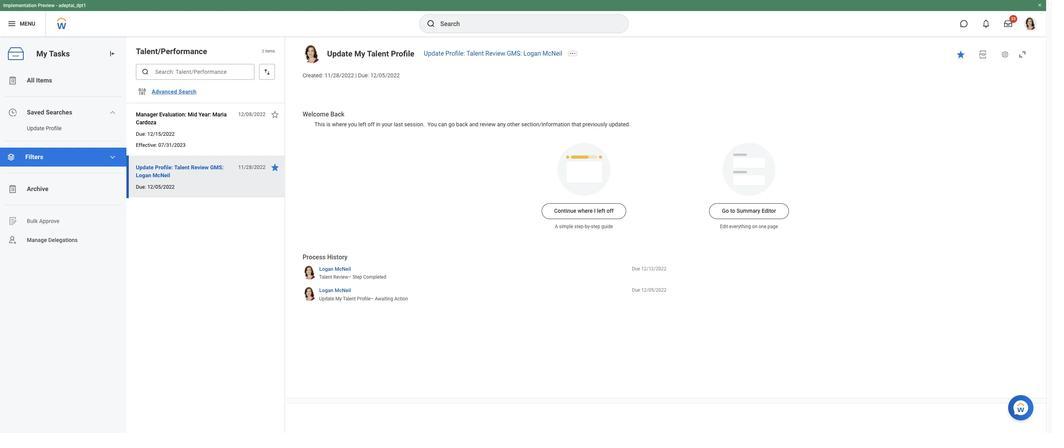 Task type: locate. For each thing, give the bounding box(es) containing it.
star image
[[957, 50, 966, 59], [270, 110, 280, 119]]

step-
[[575, 224, 585, 230]]

2 vertical spatial review
[[334, 275, 348, 280]]

review inside update profile: talent review gms: logan mcneil
[[191, 164, 209, 171]]

1 logan mcneil button from the top
[[319, 266, 351, 273]]

due down due 12/12/2022
[[632, 288, 640, 293]]

bulk approve
[[27, 218, 60, 224]]

where left i
[[578, 208, 593, 214]]

0 vertical spatial due
[[632, 266, 640, 272]]

logan mcneil button down history
[[319, 266, 351, 273]]

1 vertical spatial due:
[[136, 131, 146, 137]]

due 12/05/2022
[[632, 288, 667, 293]]

archive button
[[0, 180, 126, 199]]

adeptai_dpt1
[[59, 3, 86, 8]]

due: for manager evaluation: mid year: maria cardoza
[[136, 131, 146, 137]]

1 vertical spatial update profile: talent review gms: logan mcneil
[[136, 164, 224, 179]]

0 vertical spatial left
[[359, 121, 367, 128]]

1 horizontal spatial update profile: talent review gms: logan mcneil
[[424, 50, 563, 57]]

2 vertical spatial due:
[[136, 184, 146, 190]]

due left 12/12/2022
[[632, 266, 640, 272]]

11/28/2022 left star icon
[[238, 164, 266, 170]]

1 vertical spatial 11/28/2022
[[238, 164, 266, 170]]

off right i
[[607, 208, 614, 214]]

update up due: 12/05/2022
[[136, 164, 154, 171]]

left inside welcome back this is where you left off in your last session.  you can go back and review any other section/information that previously updated.
[[359, 121, 367, 128]]

my tasks element
[[0, 36, 126, 434]]

year:
[[199, 111, 211, 118]]

logan mcneil button down talent review – step completed
[[319, 288, 351, 294]]

1 horizontal spatial my
[[336, 296, 342, 302]]

mcneil
[[543, 50, 563, 57], [153, 172, 170, 179], [335, 266, 351, 272], [335, 288, 351, 294]]

1 horizontal spatial profile
[[357, 296, 371, 302]]

1 vertical spatial profile
[[46, 125, 62, 132]]

1 chevron down image from the top
[[110, 110, 116, 116]]

step
[[353, 275, 362, 280]]

left right i
[[597, 208, 606, 214]]

logan down talent review – step completed
[[319, 288, 334, 294]]

0 vertical spatial logan mcneil
[[319, 266, 351, 272]]

– left the awaiting
[[371, 296, 374, 302]]

0 vertical spatial off
[[368, 121, 375, 128]]

1 vertical spatial gms:
[[210, 164, 224, 171]]

update down talent review – step completed
[[319, 296, 334, 302]]

1 vertical spatial profile:
[[155, 164, 173, 171]]

search
[[179, 89, 197, 95]]

1 due from the top
[[632, 266, 640, 272]]

all items button
[[0, 71, 126, 90]]

0 vertical spatial 12/05/2022
[[371, 72, 400, 79]]

profile:
[[446, 50, 465, 57], [155, 164, 173, 171]]

0 horizontal spatial star image
[[270, 110, 280, 119]]

0 vertical spatial profile
[[391, 49, 415, 59]]

manage delegations
[[27, 237, 78, 243]]

2 horizontal spatial 12/05/2022
[[642, 288, 667, 293]]

where
[[332, 121, 347, 128], [578, 208, 593, 214]]

clipboard image
[[8, 185, 17, 194]]

chevron down image for saved searches
[[110, 110, 116, 116]]

0 horizontal spatial profile:
[[155, 164, 173, 171]]

0 horizontal spatial 11/28/2022
[[238, 164, 266, 170]]

guide
[[602, 224, 613, 230]]

my for update my talent profile – awaiting action
[[336, 296, 342, 302]]

2
[[262, 49, 264, 53]]

completed
[[363, 275, 387, 280]]

12/05/2022 down "update profile: talent review gms: logan mcneil" button
[[147, 184, 175, 190]]

where down back
[[332, 121, 347, 128]]

0 vertical spatial –
[[348, 275, 352, 280]]

due
[[632, 266, 640, 272], [632, 288, 640, 293]]

logan mcneil down history
[[319, 266, 351, 272]]

11/28/2022
[[325, 72, 354, 79], [238, 164, 266, 170]]

12/05/2022 down 12/12/2022
[[642, 288, 667, 293]]

clock check image
[[8, 108, 17, 117]]

fullscreen image
[[1018, 50, 1028, 59]]

0 horizontal spatial left
[[359, 121, 367, 128]]

2 horizontal spatial profile
[[391, 49, 415, 59]]

star image right 12/08/2022 at the left of page
[[270, 110, 280, 119]]

chevron down image inside saved searches dropdown button
[[110, 110, 116, 116]]

continue
[[554, 208, 577, 214]]

1 horizontal spatial left
[[597, 208, 606, 214]]

due 12/12/2022
[[632, 266, 667, 272]]

close environment banner image
[[1038, 3, 1043, 8]]

12/12/2022
[[642, 266, 667, 272]]

0 vertical spatial profile:
[[446, 50, 465, 57]]

0 vertical spatial star image
[[957, 50, 966, 59]]

12/05/2022 for due 12/05/2022
[[642, 288, 667, 293]]

update up created: 11/28/2022 | due: 12/05/2022
[[327, 49, 353, 59]]

my inside process history region
[[336, 296, 342, 302]]

1 horizontal spatial where
[[578, 208, 593, 214]]

2 logan mcneil from the top
[[319, 288, 351, 294]]

1 vertical spatial where
[[578, 208, 593, 214]]

update inside button
[[27, 125, 44, 132]]

logan mcneil for review
[[319, 266, 351, 272]]

profile: inside update profile: talent review gms: logan mcneil
[[155, 164, 173, 171]]

|
[[356, 72, 357, 79]]

filters button
[[0, 148, 126, 167]]

– left the step
[[348, 275, 352, 280]]

menu banner
[[0, 0, 1047, 36]]

off
[[368, 121, 375, 128], [607, 208, 614, 214]]

0 horizontal spatial off
[[368, 121, 375, 128]]

left right you
[[359, 121, 367, 128]]

1 vertical spatial left
[[597, 208, 606, 214]]

11/28/2022 left |
[[325, 72, 354, 79]]

12/05/2022
[[371, 72, 400, 79], [147, 184, 175, 190], [642, 288, 667, 293]]

2 vertical spatial 12/05/2022
[[642, 288, 667, 293]]

gms:
[[507, 50, 522, 57], [210, 164, 224, 171]]

perspective image
[[6, 153, 16, 162]]

is
[[327, 121, 331, 128]]

off left in
[[368, 121, 375, 128]]

my down talent review – step completed
[[336, 296, 342, 302]]

section/information
[[522, 121, 571, 128]]

edit
[[720, 224, 729, 230]]

justify image
[[7, 19, 17, 28]]

profile inside process history region
[[357, 296, 371, 302]]

2 chevron down image from the top
[[110, 154, 116, 160]]

saved searches
[[27, 109, 72, 116]]

1 logan mcneil from the top
[[319, 266, 351, 272]]

update profile: talent review gms: logan mcneil
[[424, 50, 563, 57], [136, 164, 224, 179]]

logan mcneil down talent review – step completed
[[319, 288, 351, 294]]

1 vertical spatial logan mcneil
[[319, 288, 351, 294]]

0 vertical spatial logan mcneil button
[[319, 266, 351, 273]]

due: for update profile: talent review gms: logan mcneil
[[136, 184, 146, 190]]

saved searches button
[[0, 103, 126, 122]]

logan
[[524, 50, 541, 57], [136, 172, 151, 179], [319, 266, 334, 272], [319, 288, 334, 294]]

2 vertical spatial profile
[[357, 296, 371, 302]]

update down saved
[[27, 125, 44, 132]]

1 horizontal spatial –
[[371, 296, 374, 302]]

process history region
[[303, 254, 667, 305]]

update profile
[[27, 125, 62, 132]]

2 logan mcneil button from the top
[[319, 288, 351, 294]]

1 vertical spatial chevron down image
[[110, 154, 116, 160]]

0 vertical spatial due:
[[358, 72, 369, 79]]

search image
[[426, 19, 436, 28]]

i
[[594, 208, 596, 214]]

1 horizontal spatial 11/28/2022
[[325, 72, 354, 79]]

1 vertical spatial star image
[[270, 110, 280, 119]]

0 horizontal spatial profile
[[46, 125, 62, 132]]

0 vertical spatial where
[[332, 121, 347, 128]]

due:
[[358, 72, 369, 79], [136, 131, 146, 137], [136, 184, 146, 190]]

0 horizontal spatial 12/05/2022
[[147, 184, 175, 190]]

items
[[36, 77, 52, 84]]

logan mcneil for my
[[319, 288, 351, 294]]

0 horizontal spatial my
[[36, 49, 47, 58]]

star image left view printable version (pdf) image
[[957, 50, 966, 59]]

update my talent profile
[[327, 49, 415, 59]]

1 vertical spatial logan mcneil button
[[319, 288, 351, 294]]

1 horizontal spatial 12/05/2022
[[371, 72, 400, 79]]

0 horizontal spatial where
[[332, 121, 347, 128]]

0 vertical spatial gms:
[[507, 50, 522, 57]]

step
[[591, 224, 601, 230]]

logan mcneil button for my
[[319, 288, 351, 294]]

update profile: talent review gms: logan mcneil inside button
[[136, 164, 224, 179]]

0 vertical spatial chevron down image
[[110, 110, 116, 116]]

everything
[[730, 224, 751, 230]]

mcneil inside update profile: talent review gms: logan mcneil
[[153, 172, 170, 179]]

Search: Talent/Performance text field
[[136, 64, 255, 80]]

1 horizontal spatial off
[[607, 208, 614, 214]]

1 vertical spatial off
[[607, 208, 614, 214]]

0 horizontal spatial gms:
[[210, 164, 224, 171]]

2 due from the top
[[632, 288, 640, 293]]

list
[[0, 71, 126, 250]]

my
[[36, 49, 47, 58], [355, 49, 365, 59], [336, 296, 342, 302]]

talent
[[367, 49, 389, 59], [467, 50, 484, 57], [174, 164, 190, 171], [319, 275, 332, 280], [343, 296, 356, 302]]

sort image
[[263, 68, 271, 76]]

2 horizontal spatial review
[[486, 50, 506, 57]]

logan inside button
[[136, 172, 151, 179]]

12/08/2022
[[238, 111, 266, 117]]

star image
[[270, 163, 280, 172]]

0 horizontal spatial review
[[191, 164, 209, 171]]

12/05/2022 inside item list element
[[147, 184, 175, 190]]

logan up due: 12/05/2022
[[136, 172, 151, 179]]

logan mcneil button
[[319, 266, 351, 273], [319, 288, 351, 294]]

archive
[[27, 185, 48, 193]]

off inside button
[[607, 208, 614, 214]]

12/05/2022 inside process history region
[[642, 288, 667, 293]]

manager evaluation: mid year: maria cardoza
[[136, 111, 227, 126]]

1 horizontal spatial star image
[[957, 50, 966, 59]]

0 horizontal spatial update profile: talent review gms: logan mcneil
[[136, 164, 224, 179]]

effective: 07/31/2023
[[136, 142, 186, 148]]

1 vertical spatial 12/05/2022
[[147, 184, 175, 190]]

approve
[[39, 218, 60, 224]]

configure image
[[138, 87, 147, 96]]

summary
[[737, 208, 761, 214]]

1 vertical spatial due
[[632, 288, 640, 293]]

chevron down image
[[110, 110, 116, 116], [110, 154, 116, 160]]

item list element
[[126, 36, 285, 434]]

my tasks
[[36, 49, 70, 58]]

and review
[[470, 121, 496, 128]]

my up |
[[355, 49, 365, 59]]

chevron down image for filters
[[110, 154, 116, 160]]

1 vertical spatial review
[[191, 164, 209, 171]]

where inside welcome back this is where you left off in your last session.  you can go back and review any other section/information that previously updated.
[[332, 121, 347, 128]]

12/05/2022 down update my talent profile
[[371, 72, 400, 79]]

left
[[359, 121, 367, 128], [597, 208, 606, 214]]

my left tasks
[[36, 49, 47, 58]]

2 horizontal spatial my
[[355, 49, 365, 59]]

where inside button
[[578, 208, 593, 214]]

chevron down image inside filters dropdown button
[[110, 154, 116, 160]]

1 horizontal spatial review
[[334, 275, 348, 280]]

my for update my talent profile
[[355, 49, 365, 59]]



Task type: describe. For each thing, give the bounding box(es) containing it.
implementation preview -   adeptai_dpt1
[[3, 3, 86, 8]]

items
[[265, 49, 275, 53]]

0 vertical spatial 11/28/2022
[[325, 72, 354, 79]]

update my talent profile – awaiting action
[[319, 296, 408, 302]]

created: 11/28/2022 | due: 12/05/2022
[[303, 72, 400, 79]]

logan down search workday 'search field'
[[524, 50, 541, 57]]

talent/performance
[[136, 47, 207, 56]]

due: 12/15/2022
[[136, 131, 175, 137]]

33 button
[[1000, 15, 1018, 32]]

simple
[[559, 224, 574, 230]]

any
[[497, 121, 506, 128]]

created:
[[303, 72, 323, 79]]

manager evaluation: mid year: maria cardoza button
[[136, 110, 234, 127]]

one
[[759, 224, 767, 230]]

update down search image
[[424, 50, 444, 57]]

go to summary editor
[[722, 208, 777, 214]]

implementation
[[3, 3, 37, 8]]

0 vertical spatial review
[[486, 50, 506, 57]]

process
[[303, 254, 326, 261]]

clipboard image
[[8, 76, 17, 85]]

process history
[[303, 254, 348, 261]]

updated.
[[609, 121, 631, 128]]

action
[[395, 296, 408, 302]]

profile logan mcneil image
[[1025, 17, 1037, 32]]

back
[[456, 121, 468, 128]]

last
[[394, 121, 403, 128]]

12/15/2022
[[147, 131, 175, 137]]

welcome back this is where you left off in your last session.  you can go back and review any other section/information that previously updated.
[[303, 111, 631, 128]]

menu
[[20, 20, 35, 27]]

due for due 12/05/2022
[[632, 288, 640, 293]]

gms: inside button
[[210, 164, 224, 171]]

1 vertical spatial –
[[371, 296, 374, 302]]

edit everything on one page
[[720, 224, 779, 230]]

advanced search button
[[149, 84, 200, 100]]

logan mcneil button for review
[[319, 266, 351, 273]]

inbox large image
[[1005, 20, 1013, 28]]

evaluation:
[[159, 111, 187, 118]]

advanced search
[[152, 89, 197, 95]]

manager
[[136, 111, 158, 118]]

bulk
[[27, 218, 38, 224]]

07/31/2023
[[158, 142, 186, 148]]

this
[[315, 121, 325, 128]]

your
[[382, 121, 393, 128]]

update profile: talent review gms: logan mcneil button
[[136, 163, 234, 180]]

12/05/2022 for due: 12/05/2022
[[147, 184, 175, 190]]

maria
[[213, 111, 227, 118]]

talent review – step completed
[[319, 275, 387, 280]]

you
[[348, 121, 357, 128]]

left inside button
[[597, 208, 606, 214]]

other
[[507, 121, 520, 128]]

update inside update profile: talent review gms: logan mcneil
[[136, 164, 154, 171]]

tasks
[[49, 49, 70, 58]]

filters
[[25, 153, 43, 161]]

update profile: talent review gms: logan mcneil link
[[424, 50, 563, 57]]

advanced
[[152, 89, 177, 95]]

preview
[[38, 3, 55, 8]]

list containing all items
[[0, 71, 126, 250]]

all items
[[27, 77, 52, 84]]

notifications large image
[[983, 20, 991, 28]]

talent inside button
[[174, 164, 190, 171]]

0 vertical spatial update profile: talent review gms: logan mcneil
[[424, 50, 563, 57]]

review inside process history region
[[334, 275, 348, 280]]

Search Workday  search field
[[441, 15, 612, 32]]

effective:
[[136, 142, 157, 148]]

gear image
[[1002, 51, 1010, 59]]

11/28/2022 inside item list element
[[238, 164, 266, 170]]

2 items
[[262, 49, 275, 53]]

profile for update my talent profile
[[391, 49, 415, 59]]

go to summary editor button
[[710, 204, 789, 220]]

that previously
[[572, 121, 608, 128]]

manage delegations link
[[0, 231, 126, 250]]

searches
[[46, 109, 72, 116]]

a
[[555, 224, 558, 230]]

history
[[327, 254, 348, 261]]

off inside welcome back this is where you left off in your last session.  you can go back and review any other section/information that previously updated.
[[368, 121, 375, 128]]

to
[[731, 208, 736, 214]]

back
[[331, 111, 345, 118]]

due: 12/05/2022
[[136, 184, 175, 190]]

on
[[753, 224, 758, 230]]

manage
[[27, 237, 47, 243]]

star image inside item list element
[[270, 110, 280, 119]]

delegations
[[48, 237, 78, 243]]

a simple step-by-step guide
[[555, 224, 613, 230]]

user plus image
[[8, 236, 17, 245]]

can go
[[438, 121, 455, 128]]

mid
[[188, 111, 197, 118]]

update inside process history region
[[319, 296, 334, 302]]

saved
[[27, 109, 44, 116]]

employee's photo (logan mcneil) image
[[303, 45, 321, 63]]

menu button
[[0, 11, 46, 36]]

welcome
[[303, 111, 329, 118]]

profile for update my talent profile – awaiting action
[[357, 296, 371, 302]]

1 horizontal spatial profile:
[[446, 50, 465, 57]]

0 horizontal spatial –
[[348, 275, 352, 280]]

transformation import image
[[108, 50, 116, 58]]

search image
[[142, 68, 149, 76]]

due for due 12/12/2022
[[632, 266, 640, 272]]

go
[[722, 208, 729, 214]]

view printable version (pdf) image
[[979, 50, 988, 59]]

profile inside button
[[46, 125, 62, 132]]

logan down "process history"
[[319, 266, 334, 272]]

page
[[768, 224, 779, 230]]

cardoza
[[136, 119, 157, 126]]

by-
[[585, 224, 591, 230]]

33
[[1012, 17, 1016, 21]]

rename image
[[8, 217, 17, 226]]

continue where i left off button
[[542, 204, 627, 220]]

awaiting
[[375, 296, 393, 302]]

update profile button
[[0, 122, 119, 135]]

session.
[[404, 121, 425, 128]]

all
[[27, 77, 34, 84]]

1 horizontal spatial gms:
[[507, 50, 522, 57]]

editor
[[762, 208, 777, 214]]

continue where i left off
[[554, 208, 614, 214]]



Task type: vqa. For each thing, say whether or not it's contained in the screenshot.
Manager Evaluation: Mid Year: Maria Cardoza BUTTON
yes



